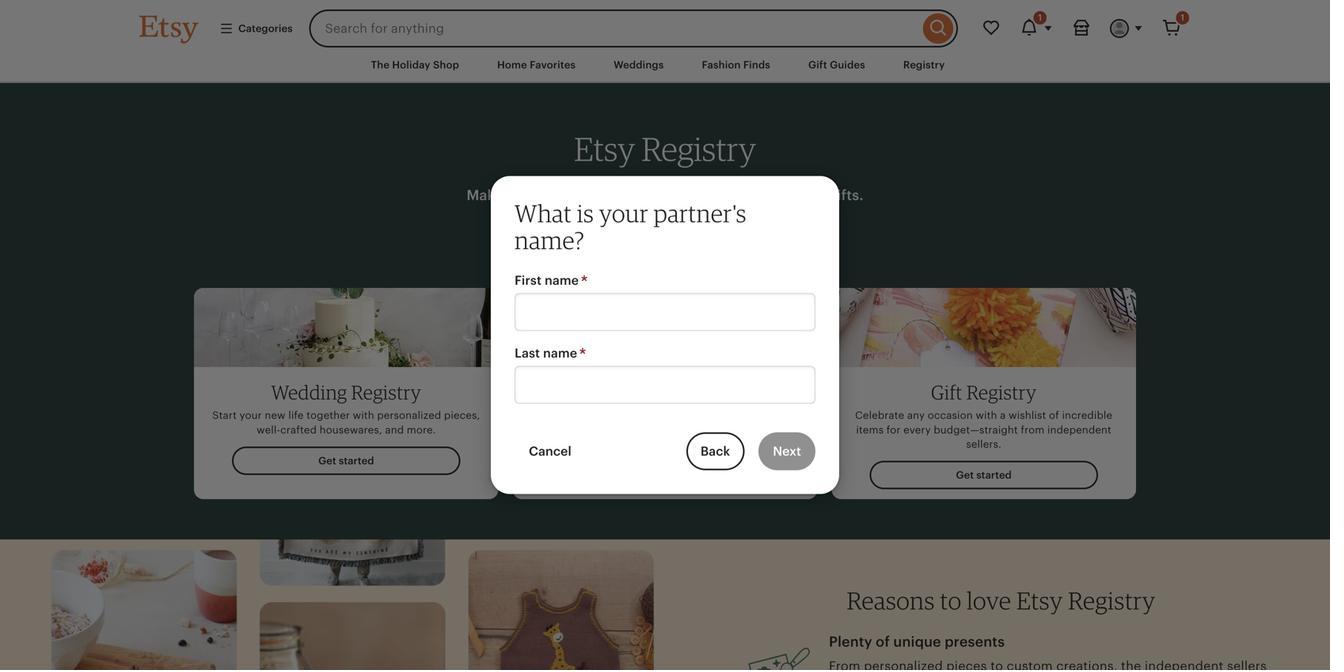 Task type: describe. For each thing, give the bounding box(es) containing it.
your for wedding registry
[[240, 410, 262, 422]]

new
[[265, 410, 286, 422]]

next button
[[759, 433, 816, 471]]

name?
[[515, 226, 585, 255]]

milestone
[[549, 187, 617, 203]]

one
[[626, 410, 645, 422]]

next
[[773, 445, 801, 459]]

every inside gift registry celebrate any occasion with a wishlist of incredible items for every budget—straight from independent sellers.
[[904, 424, 931, 436]]

wishlist
[[1009, 410, 1046, 422]]

extra-
[[736, 187, 776, 203]]

life
[[288, 410, 304, 422]]

with left extra-
[[702, 187, 732, 203]]

your inside what is your partner's name?
[[599, 199, 649, 228]]

well-
[[257, 424, 280, 436]]

plenty of unique presents
[[829, 634, 1005, 651]]

1 vertical spatial to
[[940, 586, 962, 616]]

cancel button
[[515, 433, 586, 471]]

gift
[[931, 381, 963, 404]]

reasons to love etsy registry
[[847, 586, 1156, 616]]

0 vertical spatial every
[[507, 187, 545, 203]]

0 vertical spatial the
[[661, 410, 678, 422]]

world
[[680, 410, 709, 422]]

what is your partner's name? dialog
[[0, 0, 1330, 671]]

meaningful
[[620, 187, 699, 203]]

a
[[1000, 410, 1006, 422]]

of inside gift registry celebrate any occasion with a wishlist of incredible items for every budget—straight from independent sellers.
[[1049, 410, 1060, 422]]

partner's
[[654, 199, 747, 228]]

love
[[967, 586, 1012, 616]]

items inside baby registry welcome your little one to the world with custom items and the cutest, cuddliest creations.
[[776, 410, 804, 422]]

first name
[[515, 274, 579, 288]]

back
[[701, 445, 730, 459]]

gift registry celebrate any occasion with a wishlist of incredible items for every budget—straight from independent sellers.
[[855, 381, 1113, 451]]

name for first name
[[545, 274, 579, 288]]

1 vertical spatial the
[[598, 424, 614, 436]]

budget—straight
[[934, 424, 1018, 436]]

independent
[[1048, 424, 1112, 436]]

unique
[[894, 634, 941, 651]]

together
[[307, 410, 350, 422]]

First name text field
[[515, 293, 816, 332]]

cancel
[[529, 445, 572, 459]]

items inside gift registry celebrate any occasion with a wishlist of incredible items for every budget—straight from independent sellers.
[[856, 424, 884, 436]]

plenty
[[829, 634, 873, 651]]

what
[[515, 199, 572, 228]]

gifts.
[[828, 187, 864, 203]]

your for baby registry
[[576, 410, 598, 422]]

reasons
[[847, 586, 935, 616]]

custom
[[736, 410, 773, 422]]

sellers.
[[966, 439, 1002, 451]]

presents
[[945, 634, 1005, 651]]

for
[[887, 424, 901, 436]]

registry for baby
[[654, 381, 724, 404]]

last name
[[515, 347, 577, 361]]

special
[[776, 187, 825, 203]]

make
[[467, 187, 503, 203]]

what is your partner's name?
[[515, 199, 747, 255]]

1 vertical spatial of
[[876, 634, 890, 651]]

and inside baby registry welcome your little one to the world with custom items and the cutest, cuddliest creations.
[[576, 424, 595, 436]]

with inside wedding registry start your new life together with personalized pieces, well-crafted housewares, and more.
[[353, 410, 374, 422]]

name for last name
[[543, 347, 577, 361]]

make every milestone meaningful with extra-special gifts.
[[467, 187, 864, 203]]



Task type: vqa. For each thing, say whether or not it's contained in the screenshot.
Wine Serving Tray link
no



Task type: locate. For each thing, give the bounding box(es) containing it.
to left love on the bottom right
[[940, 586, 962, 616]]

0 horizontal spatial every
[[507, 187, 545, 203]]

personalized
[[377, 410, 441, 422]]

crafted
[[280, 424, 317, 436]]

1 horizontal spatial of
[[1049, 410, 1060, 422]]

is
[[577, 199, 594, 228]]

your up the well-
[[240, 410, 262, 422]]

your left little
[[576, 410, 598, 422]]

banner
[[111, 0, 1220, 48]]

0 horizontal spatial of
[[876, 634, 890, 651]]

0 horizontal spatial the
[[598, 424, 614, 436]]

1 vertical spatial items
[[856, 424, 884, 436]]

incredible
[[1062, 410, 1113, 422]]

start
[[212, 410, 237, 422]]

celebrate
[[855, 410, 905, 422]]

with left the a
[[976, 410, 997, 422]]

name
[[545, 274, 579, 288], [543, 347, 577, 361]]

1 and from the left
[[385, 424, 404, 436]]

to inside baby registry welcome your little one to the world with custom items and the cutest, cuddliest creations.
[[648, 410, 658, 422]]

etsy
[[574, 129, 635, 169], [1017, 586, 1063, 616]]

registry
[[642, 129, 756, 169], [351, 381, 421, 404], [654, 381, 724, 404], [967, 381, 1037, 404], [1068, 586, 1156, 616]]

and down "personalized"
[[385, 424, 404, 436]]

registry for wedding
[[351, 381, 421, 404]]

of right plenty
[[876, 634, 890, 651]]

wedding
[[271, 381, 347, 404]]

cutest,
[[617, 424, 652, 436]]

and
[[385, 424, 404, 436], [576, 424, 595, 436]]

1 horizontal spatial items
[[856, 424, 884, 436]]

your inside baby registry welcome your little one to the world with custom items and the cutest, cuddliest creations.
[[576, 410, 598, 422]]

cuddliest
[[655, 424, 701, 436]]

registry for etsy
[[642, 129, 756, 169]]

registry inside wedding registry start your new life together with personalized pieces, well-crafted housewares, and more.
[[351, 381, 421, 404]]

0 vertical spatial of
[[1049, 410, 1060, 422]]

more.
[[407, 424, 436, 436]]

1 horizontal spatial your
[[576, 410, 598, 422]]

2 horizontal spatial your
[[599, 199, 649, 228]]

1 vertical spatial etsy
[[1017, 586, 1063, 616]]

wedding registry start your new life together with personalized pieces, well-crafted housewares, and more.
[[212, 381, 480, 436]]

pieces,
[[444, 410, 480, 422]]

items right the custom
[[776, 410, 804, 422]]

creations.
[[704, 424, 754, 436]]

items
[[776, 410, 804, 422], [856, 424, 884, 436]]

0 horizontal spatial etsy
[[574, 129, 635, 169]]

with inside gift registry celebrate any occasion with a wishlist of incredible items for every budget—straight from independent sellers.
[[976, 410, 997, 422]]

with
[[702, 187, 732, 203], [353, 410, 374, 422], [712, 410, 733, 422], [976, 410, 997, 422]]

0 horizontal spatial and
[[385, 424, 404, 436]]

with up housewares,
[[353, 410, 374, 422]]

0 horizontal spatial to
[[648, 410, 658, 422]]

baby registry welcome your little one to the world with custom items and the cutest, cuddliest creations.
[[527, 381, 804, 436]]

1 vertical spatial every
[[904, 424, 931, 436]]

1 vertical spatial name
[[543, 347, 577, 361]]

0 vertical spatial to
[[648, 410, 658, 422]]

every
[[507, 187, 545, 203], [904, 424, 931, 436]]

the down little
[[598, 424, 614, 436]]

the
[[661, 410, 678, 422], [598, 424, 614, 436]]

0 vertical spatial items
[[776, 410, 804, 422]]

None search field
[[309, 10, 958, 48]]

1 horizontal spatial the
[[661, 410, 678, 422]]

last
[[515, 347, 540, 361]]

1 horizontal spatial and
[[576, 424, 595, 436]]

with up creations. on the bottom of page
[[712, 410, 733, 422]]

0 horizontal spatial your
[[240, 410, 262, 422]]

from
[[1021, 424, 1045, 436]]

etsy registry
[[574, 129, 756, 169]]

to right one
[[648, 410, 658, 422]]

1 horizontal spatial to
[[940, 586, 962, 616]]

your
[[599, 199, 649, 228], [240, 410, 262, 422], [576, 410, 598, 422]]

0 vertical spatial etsy
[[574, 129, 635, 169]]

every down any
[[904, 424, 931, 436]]

to
[[648, 410, 658, 422], [940, 586, 962, 616]]

0 vertical spatial name
[[545, 274, 579, 288]]

name right first
[[545, 274, 579, 288]]

Last name text field
[[515, 366, 816, 404]]

baby
[[607, 381, 650, 404]]

welcome
[[527, 410, 573, 422]]

housewares,
[[320, 424, 382, 436]]

1 horizontal spatial etsy
[[1017, 586, 1063, 616]]

registry inside gift registry celebrate any occasion with a wishlist of incredible items for every budget—straight from independent sellers.
[[967, 381, 1037, 404]]

any
[[907, 410, 925, 422]]

first
[[515, 274, 542, 288]]

the up cuddliest
[[661, 410, 678, 422]]

2 and from the left
[[576, 424, 595, 436]]

0 horizontal spatial items
[[776, 410, 804, 422]]

and left cutest,
[[576, 424, 595, 436]]

name right last
[[543, 347, 577, 361]]

etsy right love on the bottom right
[[1017, 586, 1063, 616]]

of right wishlist
[[1049, 410, 1060, 422]]

etsy up milestone
[[574, 129, 635, 169]]

back button
[[687, 433, 745, 471]]

with inside baby registry welcome your little one to the world with custom items and the cutest, cuddliest creations.
[[712, 410, 733, 422]]

occasion
[[928, 410, 973, 422]]

and inside wedding registry start your new life together with personalized pieces, well-crafted housewares, and more.
[[385, 424, 404, 436]]

menu bar
[[111, 48, 1220, 83]]

every right make
[[507, 187, 545, 203]]

1 horizontal spatial every
[[904, 424, 931, 436]]

your inside wedding registry start your new life together with personalized pieces, well-crafted housewares, and more.
[[240, 410, 262, 422]]

registry for gift
[[967, 381, 1037, 404]]

registry inside baby registry welcome your little one to the world with custom items and the cutest, cuddliest creations.
[[654, 381, 724, 404]]

little
[[601, 410, 624, 422]]

your right 'is' at the top left
[[599, 199, 649, 228]]

items down "celebrate"
[[856, 424, 884, 436]]

of
[[1049, 410, 1060, 422], [876, 634, 890, 651]]



